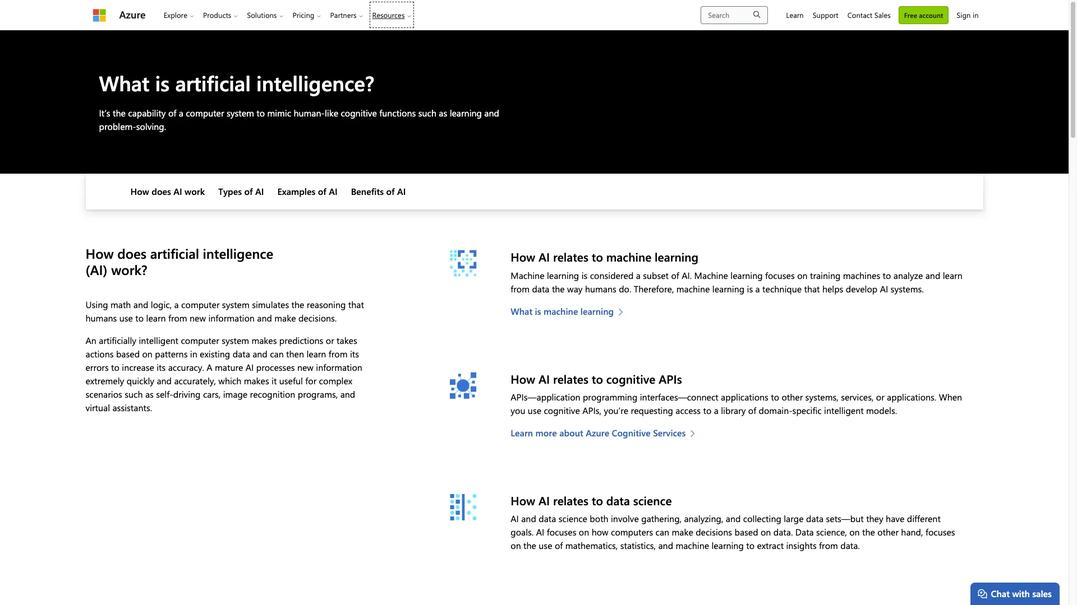 Task type: vqa. For each thing, say whether or not it's contained in the screenshot.
Support link at the right top
yes



Task type: describe. For each thing, give the bounding box(es) containing it.
assistants.
[[112, 402, 152, 414]]

data up the involve
[[606, 493, 630, 509]]

computer for logic,
[[181, 299, 220, 311]]

learn more about azure cognitive services
[[511, 427, 686, 439]]

free account link
[[899, 6, 949, 24]]

reasoning
[[307, 299, 346, 311]]

you
[[511, 405, 525, 417]]

machine down ai. on the top
[[676, 283, 710, 295]]

make inside using math and logic, a computer system simulates the reasoning that humans use to learn from new information and make decisions.
[[275, 312, 296, 324]]

learn for learn more about azure cognitive services
[[511, 427, 533, 439]]

a inside using math and logic, a computer system simulates the reasoning that humans use to learn from new information and make decisions.
[[174, 299, 179, 311]]

make inside how ai relates to data science ai and data science both involve gathering, analyzing, and collecting large data sets—but they have different goals. ai focuses on how computers can make decisions based on data. data science, on the other hand, focuses on the use of mathematics, statistics, and machine learning to extract insights from data.
[[672, 527, 693, 539]]

mathematics,
[[565, 540, 618, 552]]

1 vertical spatial makes
[[244, 375, 269, 387]]

1 horizontal spatial science
[[633, 493, 672, 509]]

domain-
[[759, 405, 793, 417]]

to left analyze
[[883, 270, 891, 281]]

the inside using math and logic, a computer system simulates the reasoning that humans use to learn from new information and make decisions.
[[292, 299, 304, 311]]

new inside an artificially intelligent computer system makes predictions or takes actions based on patterns in existing data and can then learn from its errors to increase its accuracy. a mature ai processes new information extremely quickly and accurately, which makes it useful for complex scenarios such as self-driving cars, image recognition programs, and virtual assistants.
[[297, 362, 314, 374]]

takes
[[337, 335, 357, 347]]

intelligence?
[[256, 69, 374, 96]]

decisions
[[696, 527, 732, 539]]

it
[[272, 375, 277, 387]]

an artificially intelligent computer system makes predictions or takes actions based on patterns in existing data and can then learn from its errors to increase its accuracy. a mature ai processes new information extremely quickly and accurately, which makes it useful for complex scenarios such as self-driving cars, image recognition programs, and virtual assistants.
[[86, 335, 362, 414]]

to up 'considered'
[[592, 249, 603, 265]]

how for how ai relates to machine learning machine learning is considered a subset of ai. machine learning focuses on training machines to analyze and learn from data the way humans do. therefore, machine learning is a technique that helps develop ai systems.
[[511, 249, 535, 265]]

to up "programming"
[[592, 371, 603, 387]]

intelligent inside an artificially intelligent computer system makes predictions or takes actions based on patterns in existing data and can then learn from its errors to increase its accuracy. a mature ai processes new information extremely quickly and accurately, which makes it useful for complex scenarios such as self-driving cars, image recognition programs, and virtual assistants.
[[139, 335, 178, 347]]

services,
[[841, 391, 874, 403]]

how
[[592, 527, 609, 539]]

types of ai
[[218, 186, 264, 198]]

have
[[886, 513, 905, 525]]

azure inside primary element
[[119, 8, 146, 21]]

the inside it's the capability of a computer system to mimic human-like cognitive functions such as learning and problem-solving.
[[113, 107, 126, 119]]

capability
[[128, 107, 166, 119]]

can inside how ai relates to data science ai and data science both involve gathering, analyzing, and collecting large data sets—but they have different goals. ai focuses on how computers can make decisions based on data. data science, on the other hand, focuses on the use of mathematics, statistics, and machine learning to extract insights from data.
[[656, 527, 669, 539]]

how for how ai relates to data science ai and data science both involve gathering, analyzing, and collecting large data sets—but they have different goals. ai focuses on how computers can make decisions based on data. data science, on the other hand, focuses on the use of mathematics, statistics, and machine learning to extract insights from data.
[[511, 493, 535, 509]]

such inside an artificially intelligent computer system makes predictions or takes actions based on patterns in existing data and can then learn from its errors to increase its accuracy. a mature ai processes new information extremely quickly and accurately, which makes it useful for complex scenarios such as self-driving cars, image recognition programs, and virtual assistants.
[[125, 389, 143, 401]]

more
[[536, 427, 557, 439]]

an
[[86, 335, 96, 347]]

models.
[[866, 405, 897, 417]]

of right examples
[[318, 186, 326, 198]]

simulates
[[252, 299, 289, 311]]

of inside "how ai relates to machine learning machine learning is considered a subset of ai. machine learning focuses on training machines to analyze and learn from data the way humans do. therefore, machine learning is a technique that helps develop ai systems."
[[671, 270, 679, 281]]

pricing
[[293, 10, 314, 20]]

gathering,
[[641, 513, 682, 525]]

sign in link
[[952, 0, 983, 30]]

and inside it's the capability of a computer system to mimic human-like cognitive functions such as learning and problem-solving.
[[484, 107, 499, 119]]

solutions
[[247, 10, 277, 20]]

apis—application
[[511, 391, 580, 403]]

0 horizontal spatial data.
[[774, 527, 793, 539]]

can inside an artificially intelligent computer system makes predictions or takes actions based on patterns in existing data and can then learn from its errors to increase its accuracy. a mature ai processes new information extremely quickly and accurately, which makes it useful for complex scenarios such as self-driving cars, image recognition programs, and virtual assistants.
[[270, 348, 284, 360]]

examples of ai
[[277, 186, 338, 198]]

relates for data
[[553, 493, 589, 509]]

2 machine from the left
[[694, 270, 728, 281]]

data inside "how ai relates to machine learning machine learning is considered a subset of ai. machine learning focuses on training machines to analyze and learn from data the way humans do. therefore, machine learning is a technique that helps develop ai systems."
[[532, 283, 550, 295]]

from inside using math and logic, a computer system simulates the reasoning that humans use to learn from new information and make decisions.
[[168, 312, 187, 324]]

involve
[[611, 513, 639, 525]]

0 horizontal spatial science
[[559, 513, 587, 525]]

support
[[813, 10, 839, 20]]

specific
[[793, 405, 822, 417]]

1 machine from the left
[[511, 270, 544, 281]]

considered
[[590, 270, 634, 281]]

machine inside "link"
[[544, 306, 578, 317]]

apis
[[659, 371, 682, 387]]

applications.
[[887, 391, 937, 403]]

1 vertical spatial cognitive
[[606, 371, 656, 387]]

computer inside an artificially intelligent computer system makes predictions or takes actions based on patterns in existing data and can then learn from its errors to increase its accuracy. a mature ai processes new information extremely quickly and accurately, which makes it useful for complex scenarios such as self-driving cars, image recognition programs, and virtual assistants.
[[181, 335, 219, 347]]

on down sets—but
[[849, 527, 860, 539]]

the inside "how ai relates to machine learning machine learning is considered a subset of ai. machine learning focuses on training machines to analyze and learn from data the way humans do. therefore, machine learning is a technique that helps develop ai systems."
[[552, 283, 565, 295]]

resources
[[372, 10, 405, 20]]

library
[[721, 405, 746, 417]]

how ai relates to cognitive apis apis—application programming interfaces—connect applications to other systems, services, or applications. when you use cognitive apis, you're requesting access to a library of domain-specific intelligent models.
[[511, 371, 962, 417]]

analyzing,
[[684, 513, 723, 525]]

in inside an artificially intelligent computer system makes predictions or takes actions based on patterns in existing data and can then learn from its errors to increase its accuracy. a mature ai processes new information extremely quickly and accurately, which makes it useful for complex scenarios such as self-driving cars, image recognition programs, and virtual assistants.
[[190, 348, 197, 360]]

about
[[559, 427, 583, 439]]

to inside using math and logic, a computer system simulates the reasoning that humans use to learn from new information and make decisions.
[[135, 312, 144, 324]]

a inside how ai relates to cognitive apis apis—application programming interfaces—connect applications to other systems, services, or applications. when you use cognitive apis, you're requesting access to a library of domain-specific intelligent models.
[[714, 405, 719, 417]]

how for how does artificial intelligence (ai) work?
[[86, 245, 114, 263]]

learning inside it's the capability of a computer system to mimic human-like cognitive functions such as learning and problem-solving.
[[450, 107, 482, 119]]

artificial for does
[[150, 245, 199, 263]]

sign in
[[957, 10, 979, 20]]

account
[[919, 10, 943, 19]]

complex
[[319, 375, 352, 387]]

ai inside how ai relates to cognitive apis apis—application programming interfaces—connect applications to other systems, services, or applications. when you use cognitive apis, you're requesting access to a library of domain-specific intelligent models.
[[539, 371, 550, 387]]

humans inside using math and logic, a computer system simulates the reasoning that humans use to learn from new information and make decisions.
[[86, 312, 117, 324]]

large
[[784, 513, 804, 525]]

benefits
[[351, 186, 384, 198]]

of right types
[[244, 186, 253, 198]]

relates for cognitive
[[553, 371, 589, 387]]

that inside using math and logic, a computer system simulates the reasoning that humans use to learn from new information and make decisions.
[[348, 299, 364, 311]]

of right benefits
[[386, 186, 395, 198]]

examples
[[277, 186, 316, 198]]

1 vertical spatial data.
[[841, 540, 860, 552]]

extract
[[757, 540, 784, 552]]

contact sales
[[848, 10, 891, 20]]

of inside how ai relates to data science ai and data science both involve gathering, analyzing, and collecting large data sets—but they have different goals. ai focuses on how computers can make decisions based on data. data science, on the other hand, focuses on the use of mathematics, statistics, and machine learning to extract insights from data.
[[555, 540, 563, 552]]

logic,
[[151, 299, 172, 311]]

resources button
[[368, 0, 416, 30]]

on inside an artificially intelligent computer system makes predictions or takes actions based on patterns in existing data and can then learn from its errors to increase its accuracy. a mature ai processes new information extremely quickly and accurately, which makes it useful for complex scenarios such as self-driving cars, image recognition programs, and virtual assistants.
[[142, 348, 153, 360]]

contact sales link
[[843, 0, 895, 30]]

learning inside "link"
[[581, 306, 614, 317]]

1 horizontal spatial azure
[[586, 427, 609, 439]]

using math and logic, a computer system simulates the reasoning that humans use to learn from new information and make decisions.
[[86, 299, 364, 324]]

2 horizontal spatial focuses
[[926, 527, 955, 539]]

that inside "how ai relates to machine learning machine learning is considered a subset of ai. machine learning focuses on training machines to analyze and learn from data the way humans do. therefore, machine learning is a technique that helps develop ai systems."
[[804, 283, 820, 295]]

sales
[[875, 10, 891, 20]]

solutions button
[[243, 0, 288, 30]]

types of ai link
[[218, 186, 264, 198]]

technique
[[762, 283, 802, 295]]

programs,
[[298, 389, 338, 401]]

subset
[[643, 270, 669, 281]]

benefits of ai link
[[351, 186, 406, 198]]

focuses inside "how ai relates to machine learning machine learning is considered a subset of ai. machine learning focuses on training machines to analyze and learn from data the way humans do. therefore, machine learning is a technique that helps develop ai systems."
[[765, 270, 795, 281]]

the down goals.
[[523, 540, 536, 552]]

partners
[[330, 10, 357, 20]]

is inside what is machine learning "link"
[[535, 306, 541, 317]]

of inside how ai relates to cognitive apis apis—application programming interfaces—connect applications to other systems, services, or applications. when you use cognitive apis, you're requesting access to a library of domain-specific intelligent models.
[[748, 405, 756, 417]]

for
[[305, 375, 317, 387]]

data up data
[[806, 513, 824, 525]]

actions
[[86, 348, 114, 360]]

does for artificial
[[117, 245, 147, 263]]

from inside "how ai relates to machine learning machine learning is considered a subset of ai. machine learning focuses on training machines to analyze and learn from data the way humans do. therefore, machine learning is a technique that helps develop ai systems."
[[511, 283, 530, 295]]

requesting
[[631, 405, 673, 417]]

accuracy.
[[168, 362, 204, 374]]

science,
[[816, 527, 847, 539]]

patterns
[[155, 348, 188, 360]]

systems.
[[891, 283, 924, 295]]

a left subset
[[636, 270, 641, 281]]

cognitive
[[612, 427, 651, 439]]

how for how ai relates to cognitive apis apis—application programming interfaces—connect applications to other systems, services, or applications. when you use cognitive apis, you're requesting access to a library of domain-specific intelligent models.
[[511, 371, 535, 387]]

systems,
[[805, 391, 839, 403]]

new inside using math and logic, a computer system simulates the reasoning that humans use to learn from new information and make decisions.
[[190, 312, 206, 324]]

to up both
[[592, 493, 603, 509]]

image
[[223, 389, 248, 401]]

2 vertical spatial cognitive
[[544, 405, 580, 417]]

data left both
[[539, 513, 556, 525]]

ai inside an artificially intelligent computer system makes predictions or takes actions based on patterns in existing data and can then learn from its errors to increase its accuracy. a mature ai processes new information extremely quickly and accurately, which makes it useful for complex scenarios such as self-driving cars, image recognition programs, and virtual assistants.
[[246, 362, 254, 374]]

to inside an artificially intelligent computer system makes predictions or takes actions based on patterns in existing data and can then learn from its errors to increase its accuracy. a mature ai processes new information extremely quickly and accurately, which makes it useful for complex scenarios such as self-driving cars, image recognition programs, and virtual assistants.
[[111, 362, 119, 374]]

different
[[907, 513, 941, 525]]

recognition
[[250, 389, 295, 401]]

learn inside using math and logic, a computer system simulates the reasoning that humans use to learn from new information and make decisions.
[[146, 312, 166, 324]]

artificial for is
[[175, 69, 251, 96]]

humans inside "how ai relates to machine learning machine learning is considered a subset of ai. machine learning focuses on training machines to analyze and learn from data the way humans do. therefore, machine learning is a technique that helps develop ai systems."
[[585, 283, 616, 295]]

in inside sign in "link"
[[973, 10, 979, 20]]

contact
[[848, 10, 873, 20]]

on down goals.
[[511, 540, 521, 552]]

information inside an artificially intelligent computer system makes predictions or takes actions based on patterns in existing data and can then learn from its errors to increase its accuracy. a mature ai processes new information extremely quickly and accurately, which makes it useful for complex scenarios such as self-driving cars, image recognition programs, and virtual assistants.
[[316, 362, 362, 374]]

on down collecting
[[761, 527, 771, 539]]

sign
[[957, 10, 971, 20]]

of inside it's the capability of a computer system to mimic human-like cognitive functions such as learning and problem-solving.
[[168, 107, 176, 119]]



Task type: locate. For each thing, give the bounding box(es) containing it.
to left extract
[[746, 540, 755, 552]]

0 vertical spatial intelligent
[[139, 335, 178, 347]]

1 vertical spatial computer
[[181, 299, 220, 311]]

from inside how ai relates to data science ai and data science both involve gathering, analyzing, and collecting large data sets—but they have different goals. ai focuses on how computers can make decisions based on data. data science, on the other hand, focuses on the use of mathematics, statistics, and machine learning to extract insights from data.
[[819, 540, 838, 552]]

1 horizontal spatial machine
[[694, 270, 728, 281]]

1 horizontal spatial intelligent
[[824, 405, 864, 417]]

0 vertical spatial does
[[152, 186, 171, 198]]

how ai relates to machine learning machine learning is considered a subset of ai. machine learning focuses on training machines to analyze and learn from data the way humans do. therefore, machine learning is a technique that helps develop ai systems.
[[511, 249, 963, 295]]

1 horizontal spatial what
[[511, 306, 533, 317]]

1 vertical spatial what
[[511, 306, 533, 317]]

1 horizontal spatial does
[[152, 186, 171, 198]]

computer down what is artificial intelligence? on the left top
[[186, 107, 224, 119]]

0 horizontal spatial as
[[145, 389, 154, 401]]

1 horizontal spatial make
[[672, 527, 693, 539]]

1 vertical spatial based
[[735, 527, 758, 539]]

1 horizontal spatial in
[[973, 10, 979, 20]]

0 horizontal spatial learn
[[146, 312, 166, 324]]

1 horizontal spatial learn
[[307, 348, 326, 360]]

does inside the how does artificial intelligence (ai) work?
[[117, 245, 147, 263]]

machine inside how ai relates to data science ai and data science both involve gathering, analyzing, and collecting large data sets—but they have different goals. ai focuses on how computers can make decisions based on data. data science, on the other hand, focuses on the use of mathematics, statistics, and machine learning to extract insights from data.
[[676, 540, 709, 552]]

0 horizontal spatial intelligent
[[139, 335, 178, 347]]

data up what is machine learning
[[532, 283, 550, 295]]

intelligence
[[203, 245, 273, 263]]

0 horizontal spatial humans
[[86, 312, 117, 324]]

humans down using
[[86, 312, 117, 324]]

1 vertical spatial intelligent
[[824, 405, 864, 417]]

what for what is machine learning
[[511, 306, 533, 317]]

it's
[[99, 107, 110, 119]]

0 vertical spatial in
[[973, 10, 979, 20]]

0 horizontal spatial in
[[190, 348, 197, 360]]

0 horizontal spatial what
[[99, 69, 149, 96]]

machine right ai. on the top
[[694, 270, 728, 281]]

to left mimic
[[257, 107, 265, 119]]

information up 'existing'
[[208, 312, 255, 324]]

what inside "link"
[[511, 306, 533, 317]]

or left takes
[[326, 335, 334, 347]]

0 vertical spatial science
[[633, 493, 672, 509]]

0 vertical spatial can
[[270, 348, 284, 360]]

humans
[[585, 283, 616, 295], [86, 312, 117, 324]]

cars,
[[203, 389, 221, 401]]

explore
[[164, 10, 187, 20]]

its down takes
[[350, 348, 359, 360]]

use down the math at the left of page
[[119, 312, 133, 324]]

cognitive right like
[[341, 107, 377, 119]]

relates up way
[[553, 249, 589, 265]]

focuses down different on the bottom right of the page
[[926, 527, 955, 539]]

how inside "how ai relates to machine learning machine learning is considered a subset of ai. machine learning focuses on training machines to analyze and learn from data the way humans do. therefore, machine learning is a technique that helps develop ai systems."
[[511, 249, 535, 265]]

3 relates from the top
[[553, 493, 589, 509]]

as left self-
[[145, 389, 154, 401]]

1 vertical spatial its
[[157, 362, 166, 374]]

1 horizontal spatial information
[[316, 362, 362, 374]]

then
[[286, 348, 304, 360]]

0 vertical spatial new
[[190, 312, 206, 324]]

self-
[[156, 389, 173, 401]]

or
[[326, 335, 334, 347], [876, 391, 885, 403]]

1 horizontal spatial other
[[878, 527, 899, 539]]

explore button
[[159, 0, 199, 30]]

access
[[676, 405, 701, 417]]

0 vertical spatial humans
[[585, 283, 616, 295]]

services
[[653, 427, 686, 439]]

helps
[[822, 283, 843, 295]]

system up 'existing'
[[222, 335, 249, 347]]

how does artificial intelligence (ai) work?
[[86, 245, 273, 279]]

1 vertical spatial such
[[125, 389, 143, 401]]

such
[[418, 107, 436, 119], [125, 389, 143, 401]]

intelligent inside how ai relates to cognitive apis apis—application programming interfaces—connect applications to other systems, services, or applications. when you use cognitive apis, you're requesting access to a library of domain-specific intelligent models.
[[824, 405, 864, 417]]

0 horizontal spatial other
[[782, 391, 803, 403]]

does right (ai)
[[117, 245, 147, 263]]

of down applications
[[748, 405, 756, 417]]

0 vertical spatial as
[[439, 107, 447, 119]]

the up problem-
[[113, 107, 126, 119]]

with
[[1012, 589, 1030, 600]]

a
[[207, 362, 212, 374]]

2 horizontal spatial learn
[[943, 270, 963, 281]]

develop
[[846, 283, 878, 295]]

make
[[275, 312, 296, 324], [672, 527, 693, 539]]

problem-
[[99, 121, 136, 133]]

mimic
[[267, 107, 291, 119]]

learn inside an artificially intelligent computer system makes predictions or takes actions based on patterns in existing data and can then learn from its errors to increase its accuracy. a mature ai processes new information extremely quickly and accurately, which makes it useful for complex scenarios such as self-driving cars, image recognition programs, and virtual assistants.
[[307, 348, 326, 360]]

to inside it's the capability of a computer system to mimic human-like cognitive functions such as learning and problem-solving.
[[257, 107, 265, 119]]

1 vertical spatial azure
[[586, 427, 609, 439]]

chat with sales
[[991, 589, 1052, 600]]

learn
[[943, 270, 963, 281], [146, 312, 166, 324], [307, 348, 326, 360]]

1 vertical spatial other
[[878, 527, 899, 539]]

intelligent down services,
[[824, 405, 864, 417]]

partners button
[[326, 0, 368, 30]]

0 horizontal spatial azure
[[119, 8, 146, 21]]

a inside it's the capability of a computer system to mimic human-like cognitive functions such as learning and problem-solving.
[[179, 107, 183, 119]]

mature
[[215, 362, 243, 374]]

machines
[[843, 270, 880, 281]]

such inside it's the capability of a computer system to mimic human-like cognitive functions such as learning and problem-solving.
[[418, 107, 436, 119]]

1 vertical spatial learn
[[146, 312, 166, 324]]

0 horizontal spatial learn
[[511, 427, 533, 439]]

computer inside it's the capability of a computer system to mimic human-like cognitive functions such as learning and problem-solving.
[[186, 107, 224, 119]]

useful
[[279, 375, 303, 387]]

machine down way
[[544, 306, 578, 317]]

computers
[[611, 527, 653, 539]]

0 vertical spatial other
[[782, 391, 803, 403]]

new up the for
[[297, 362, 314, 374]]

0 vertical spatial based
[[116, 348, 140, 360]]

processes
[[256, 362, 295, 374]]

2 vertical spatial relates
[[553, 493, 589, 509]]

0 vertical spatial such
[[418, 107, 436, 119]]

use right you
[[528, 405, 541, 417]]

information inside using math and logic, a computer system simulates the reasoning that humans use to learn from new information and make decisions.
[[208, 312, 255, 324]]

do.
[[619, 283, 631, 295]]

1 horizontal spatial that
[[804, 283, 820, 295]]

free account
[[904, 10, 943, 19]]

how inside the how does artificial intelligence (ai) work?
[[86, 245, 114, 263]]

as
[[439, 107, 447, 119], [145, 389, 154, 401]]

use inside how ai relates to data science ai and data science both involve gathering, analyzing, and collecting large data sets—but they have different goals. ai focuses on how computers can make decisions based on data. data science, on the other hand, focuses on the use of mathematics, statistics, and machine learning to extract insights from data.
[[539, 540, 552, 552]]

system inside it's the capability of a computer system to mimic human-like cognitive functions such as learning and problem-solving.
[[227, 107, 254, 119]]

0 horizontal spatial can
[[270, 348, 284, 360]]

when
[[939, 391, 962, 403]]

cognitive up "programming"
[[606, 371, 656, 387]]

to up extremely
[[111, 362, 119, 374]]

relates inside how ai relates to data science ai and data science both involve gathering, analyzing, and collecting large data sets—but they have different goals. ai focuses on how computers can make decisions based on data. data science, on the other hand, focuses on the use of mathematics, statistics, and machine learning to extract insights from data.
[[553, 493, 589, 509]]

like
[[325, 107, 338, 119]]

1 vertical spatial science
[[559, 513, 587, 525]]

0 vertical spatial information
[[208, 312, 255, 324]]

0 horizontal spatial cognitive
[[341, 107, 377, 119]]

learn inside learn more about azure cognitive services link
[[511, 427, 533, 439]]

0 vertical spatial system
[[227, 107, 254, 119]]

0 horizontal spatial based
[[116, 348, 140, 360]]

from down takes
[[329, 348, 348, 360]]

artificial inside the how does artificial intelligence (ai) work?
[[150, 245, 199, 263]]

can up processes
[[270, 348, 284, 360]]

1 vertical spatial that
[[348, 299, 364, 311]]

or up models.
[[876, 391, 885, 403]]

pricing button
[[288, 0, 326, 30]]

the up decisions.
[[292, 299, 304, 311]]

based inside how ai relates to data science ai and data science both involve gathering, analyzing, and collecting large data sets—but they have different goals. ai focuses on how computers can make decisions based on data. data science, on the other hand, focuses on the use of mathematics, statistics, and machine learning to extract insights from data.
[[735, 527, 758, 539]]

0 vertical spatial or
[[326, 335, 334, 347]]

how inside how ai relates to data science ai and data science both involve gathering, analyzing, and collecting large data sets—but they have different goals. ai focuses on how computers can make decisions based on data. data science, on the other hand, focuses on the use of mathematics, statistics, and machine learning to extract insights from data.
[[511, 493, 535, 509]]

from inside an artificially intelligent computer system makes predictions or takes actions based on patterns in existing data and can then learn from its errors to increase its accuracy. a mature ai processes new information extremely quickly and accurately, which makes it useful for complex scenarios such as self-driving cars, image recognition programs, and virtual assistants.
[[329, 348, 348, 360]]

focuses up technique
[[765, 270, 795, 281]]

as inside an artificially intelligent computer system makes predictions or takes actions based on patterns in existing data and can then learn from its errors to increase its accuracy. a mature ai processes new information extremely quickly and accurately, which makes it useful for complex scenarios such as self-driving cars, image recognition programs, and virtual assistants.
[[145, 389, 154, 401]]

in up accuracy.
[[190, 348, 197, 360]]

use inside using math and logic, a computer system simulates the reasoning that humans use to learn from new information and make decisions.
[[119, 312, 133, 324]]

1 vertical spatial new
[[297, 362, 314, 374]]

learn
[[786, 10, 804, 20], [511, 427, 533, 439]]

using
[[86, 299, 108, 311]]

machine up what is machine learning
[[511, 270, 544, 281]]

the
[[113, 107, 126, 119], [552, 283, 565, 295], [292, 299, 304, 311], [862, 527, 875, 539], [523, 540, 536, 552]]

1 horizontal spatial focuses
[[765, 270, 795, 281]]

its down patterns
[[157, 362, 166, 374]]

data. down science,
[[841, 540, 860, 552]]

relates up 'mathematics,'
[[553, 493, 589, 509]]

use inside how ai relates to cognitive apis apis—application programming interfaces—connect applications to other systems, services, or applications. when you use cognitive apis, you're requesting access to a library of domain-specific intelligent models.
[[528, 405, 541, 417]]

0 horizontal spatial machine
[[511, 270, 544, 281]]

0 horizontal spatial focuses
[[547, 527, 576, 539]]

computer up 'existing'
[[181, 335, 219, 347]]

increase
[[122, 362, 154, 374]]

1 vertical spatial or
[[876, 391, 885, 403]]

from down logic,
[[168, 312, 187, 324]]

makes up processes
[[252, 335, 277, 347]]

computer right logic,
[[181, 299, 220, 311]]

sets—but
[[826, 513, 864, 525]]

relates inside "how ai relates to machine learning machine learning is considered a subset of ai. machine learning focuses on training machines to analyze and learn from data the way humans do. therefore, machine learning is a technique that helps develop ai systems."
[[553, 249, 589, 265]]

human-
[[294, 107, 325, 119]]

system
[[227, 107, 254, 119], [222, 299, 250, 311], [222, 335, 249, 347]]

in right the sign
[[973, 10, 979, 20]]

as right 'functions'
[[439, 107, 447, 119]]

based inside an artificially intelligent computer system makes predictions or takes actions based on patterns in existing data and can then learn from its errors to increase its accuracy. a mature ai processes new information extremely quickly and accurately, which makes it useful for complex scenarios such as self-driving cars, image recognition programs, and virtual assistants.
[[116, 348, 140, 360]]

1 horizontal spatial or
[[876, 391, 885, 403]]

machine up 'considered'
[[606, 249, 652, 265]]

other up specific
[[782, 391, 803, 403]]

to right access
[[703, 405, 712, 417]]

2 relates from the top
[[553, 371, 589, 387]]

and
[[484, 107, 499, 119], [926, 270, 940, 281], [133, 299, 148, 311], [257, 312, 272, 324], [253, 348, 267, 360], [157, 375, 172, 387], [340, 389, 355, 401], [521, 513, 536, 525], [726, 513, 741, 525], [658, 540, 673, 552]]

or inside an artificially intelligent computer system makes predictions or takes actions based on patterns in existing data and can then learn from its errors to increase its accuracy. a mature ai processes new information extremely quickly and accurately, which makes it useful for complex scenarios such as self-driving cars, image recognition programs, and virtual assistants.
[[326, 335, 334, 347]]

does
[[152, 186, 171, 198], [117, 245, 147, 263]]

1 horizontal spatial can
[[656, 527, 669, 539]]

analyze
[[894, 270, 923, 281]]

learn more about azure cognitive services link
[[511, 427, 701, 440]]

0 horizontal spatial make
[[275, 312, 296, 324]]

information up the complex
[[316, 362, 362, 374]]

2 vertical spatial computer
[[181, 335, 219, 347]]

from down science,
[[819, 540, 838, 552]]

1 vertical spatial in
[[190, 348, 197, 360]]

and inside "how ai relates to machine learning machine learning is considered a subset of ai. machine learning focuses on training machines to analyze and learn from data the way humans do. therefore, machine learning is a technique that helps develop ai systems."
[[926, 270, 940, 281]]

that right reasoning
[[348, 299, 364, 311]]

cognitive down apis—application
[[544, 405, 580, 417]]

what is machine learning
[[511, 306, 614, 317]]

types
[[218, 186, 242, 198]]

learn for learn
[[786, 10, 804, 20]]

other inside how ai relates to cognitive apis apis—application programming interfaces—connect applications to other systems, services, or applications. when you use cognitive apis, you're requesting access to a library of domain-specific intelligent models.
[[782, 391, 803, 403]]

0 vertical spatial computer
[[186, 107, 224, 119]]

both
[[590, 513, 609, 525]]

of
[[168, 107, 176, 119], [244, 186, 253, 198], [318, 186, 326, 198], [386, 186, 395, 198], [671, 270, 679, 281], [748, 405, 756, 417], [555, 540, 563, 552]]

humans down 'considered'
[[585, 283, 616, 295]]

the down the they
[[862, 527, 875, 539]]

system for to
[[227, 107, 254, 119]]

information
[[208, 312, 255, 324], [316, 362, 362, 374]]

1 horizontal spatial its
[[350, 348, 359, 360]]

0 horizontal spatial new
[[190, 312, 206, 324]]

work
[[185, 186, 205, 198]]

on left training on the right top of page
[[797, 270, 808, 281]]

1 horizontal spatial data.
[[841, 540, 860, 552]]

1 vertical spatial does
[[117, 245, 147, 263]]

azure down apis,
[[586, 427, 609, 439]]

1 vertical spatial artificial
[[150, 245, 199, 263]]

a left technique
[[755, 283, 760, 295]]

0 vertical spatial artificial
[[175, 69, 251, 96]]

1 vertical spatial use
[[528, 405, 541, 417]]

1 relates from the top
[[553, 249, 589, 265]]

make down the gathering,
[[672, 527, 693, 539]]

other
[[782, 391, 803, 403], [878, 527, 899, 539]]

computer inside using math and logic, a computer system simulates the reasoning that humans use to learn from new information and make decisions.
[[181, 299, 220, 311]]

apis,
[[582, 405, 601, 417]]

intelligent up patterns
[[139, 335, 178, 347]]

0 vertical spatial make
[[275, 312, 296, 324]]

products button
[[199, 0, 243, 30]]

does for ai
[[152, 186, 171, 198]]

such right 'functions'
[[418, 107, 436, 119]]

Global search field
[[701, 6, 768, 24]]

0 vertical spatial cognitive
[[341, 107, 377, 119]]

azure
[[119, 8, 146, 21], [586, 427, 609, 439]]

insights
[[786, 540, 817, 552]]

on up increase
[[142, 348, 153, 360]]

scenarios
[[86, 389, 122, 401]]

0 vertical spatial use
[[119, 312, 133, 324]]

solving.
[[136, 121, 166, 133]]

to
[[257, 107, 265, 119], [592, 249, 603, 265], [883, 270, 891, 281], [135, 312, 144, 324], [111, 362, 119, 374], [592, 371, 603, 387], [771, 391, 779, 403], [703, 405, 712, 417], [592, 493, 603, 509], [746, 540, 755, 552]]

based up increase
[[116, 348, 140, 360]]

0 vertical spatial makes
[[252, 335, 277, 347]]

collecting
[[743, 513, 781, 525]]

1 horizontal spatial cognitive
[[544, 405, 580, 417]]

you're
[[604, 405, 628, 417]]

0 vertical spatial that
[[804, 283, 820, 295]]

science left both
[[559, 513, 587, 525]]

1 vertical spatial information
[[316, 362, 362, 374]]

on inside "how ai relates to machine learning machine learning is considered a subset of ai. machine learning focuses on training machines to analyze and learn from data the way humans do. therefore, machine learning is a technique that helps develop ai systems."
[[797, 270, 808, 281]]

0 vertical spatial its
[[350, 348, 359, 360]]

they
[[866, 513, 883, 525]]

use left 'mathematics,'
[[539, 540, 552, 552]]

other down have
[[878, 527, 899, 539]]

system inside using math and logic, a computer system simulates the reasoning that humans use to learn from new information and make decisions.
[[222, 299, 250, 311]]

computer for of
[[186, 107, 224, 119]]

what for what is artificial intelligence?
[[99, 69, 149, 96]]

1 horizontal spatial new
[[297, 362, 314, 374]]

relates inside how ai relates to cognitive apis apis—application programming interfaces—connect applications to other systems, services, or applications. when you use cognitive apis, you're requesting access to a library of domain-specific intelligent models.
[[553, 371, 589, 387]]

0 vertical spatial learn
[[786, 10, 804, 20]]

free
[[904, 10, 917, 19]]

statistics,
[[620, 540, 656, 552]]

can down the gathering,
[[656, 527, 669, 539]]

from
[[511, 283, 530, 295], [168, 312, 187, 324], [329, 348, 348, 360], [819, 540, 838, 552]]

0 vertical spatial learn
[[943, 270, 963, 281]]

(ai)
[[86, 261, 107, 279]]

a right logic,
[[174, 299, 179, 311]]

of right capability
[[168, 107, 176, 119]]

examples of ai link
[[277, 186, 338, 198]]

0 horizontal spatial does
[[117, 245, 147, 263]]

as inside it's the capability of a computer system to mimic human-like cognitive functions such as learning and problem-solving.
[[439, 107, 447, 119]]

learn down you
[[511, 427, 533, 439]]

system down what is artificial intelligence? on the left top
[[227, 107, 254, 119]]

to up artificially at the bottom
[[135, 312, 144, 324]]

a right capability
[[179, 107, 183, 119]]

on up 'mathematics,'
[[579, 527, 589, 539]]

or inside how ai relates to cognitive apis apis—application programming interfaces—connect applications to other systems, services, or applications. when you use cognitive apis, you're requesting access to a library of domain-specific intelligent models.
[[876, 391, 885, 403]]

1 vertical spatial humans
[[86, 312, 117, 324]]

data inside an artificially intelligent computer system makes predictions or takes actions based on patterns in existing data and can then learn from its errors to increase its accuracy. a mature ai processes new information extremely quickly and accurately, which makes it useful for complex scenarios such as self-driving cars, image recognition programs, and virtual assistants.
[[233, 348, 250, 360]]

that down training on the right top of page
[[804, 283, 820, 295]]

learn inside "how ai relates to machine learning machine learning is considered a subset of ai. machine learning focuses on training machines to analyze and learn from data the way humans do. therefore, machine learning is a technique that helps develop ai systems."
[[943, 270, 963, 281]]

such up assistants.
[[125, 389, 143, 401]]

1 vertical spatial relates
[[553, 371, 589, 387]]

2 vertical spatial learn
[[307, 348, 326, 360]]

ai.
[[682, 270, 692, 281]]

errors
[[86, 362, 109, 374]]

data. down large on the bottom of the page
[[774, 527, 793, 539]]

2 vertical spatial use
[[539, 540, 552, 552]]

applications
[[721, 391, 769, 403]]

1 vertical spatial system
[[222, 299, 250, 311]]

system inside an artificially intelligent computer system makes predictions or takes actions based on patterns in existing data and can then learn from its errors to increase its accuracy. a mature ai processes new information extremely quickly and accurately, which makes it useful for complex scenarios such as self-driving cars, image recognition programs, and virtual assistants.
[[222, 335, 249, 347]]

1 vertical spatial make
[[672, 527, 693, 539]]

1 horizontal spatial such
[[418, 107, 436, 119]]

artificially
[[99, 335, 136, 347]]

0 horizontal spatial that
[[348, 299, 364, 311]]

focuses
[[765, 270, 795, 281], [547, 527, 576, 539], [926, 527, 955, 539]]

training
[[810, 270, 841, 281]]

learning inside how ai relates to data science ai and data science both involve gathering, analyzing, and collecting large data sets—but they have different goals. ai focuses on how computers can make decisions based on data. data science, on the other hand, focuses on the use of mathematics, statistics, and machine learning to extract insights from data.
[[712, 540, 744, 552]]

the left way
[[552, 283, 565, 295]]

a
[[179, 107, 183, 119], [636, 270, 641, 281], [755, 283, 760, 295], [174, 299, 179, 311], [714, 405, 719, 417]]

learn down predictions
[[307, 348, 326, 360]]

system for simulates
[[222, 299, 250, 311]]

0 horizontal spatial its
[[157, 362, 166, 374]]

focuses up 'mathematics,'
[[547, 527, 576, 539]]

1 horizontal spatial learn
[[786, 10, 804, 20]]

relates for machine
[[553, 249, 589, 265]]

a left library
[[714, 405, 719, 417]]

makes left it
[[244, 375, 269, 387]]

what is artificial intelligence?
[[99, 69, 374, 96]]

primary element
[[86, 0, 423, 30]]

its
[[350, 348, 359, 360], [157, 362, 166, 374]]

existing
[[200, 348, 230, 360]]

data
[[795, 527, 814, 539]]

0 vertical spatial what
[[99, 69, 149, 96]]

learn down logic,
[[146, 312, 166, 324]]

1 vertical spatial as
[[145, 389, 154, 401]]

Search azure.com text field
[[701, 6, 768, 24]]

other inside how ai relates to data science ai and data science both involve gathering, analyzing, and collecting large data sets—but they have different goals. ai focuses on how computers can make decisions based on data. data science, on the other hand, focuses on the use of mathematics, statistics, and machine learning to extract insights from data.
[[878, 527, 899, 539]]

learn inside learn link
[[786, 10, 804, 20]]

sales
[[1032, 589, 1052, 600]]

cognitive inside it's the capability of a computer system to mimic human-like cognitive functions such as learning and problem-solving.
[[341, 107, 377, 119]]

science up the gathering,
[[633, 493, 672, 509]]

does left 'work'
[[152, 186, 171, 198]]

how for how does ai work
[[130, 186, 149, 198]]

what is machine learning link
[[511, 305, 629, 318]]

new up 'existing'
[[190, 312, 206, 324]]

2 horizontal spatial cognitive
[[606, 371, 656, 387]]

learn left support
[[786, 10, 804, 20]]

to up the domain-
[[771, 391, 779, 403]]

2 vertical spatial system
[[222, 335, 249, 347]]

how inside how ai relates to cognitive apis apis—application programming interfaces—connect applications to other systems, services, or applications. when you use cognitive apis, you're requesting access to a library of domain-specific intelligent models.
[[511, 371, 535, 387]]

machine down decisions on the bottom of page
[[676, 540, 709, 552]]

of left ai. on the top
[[671, 270, 679, 281]]



